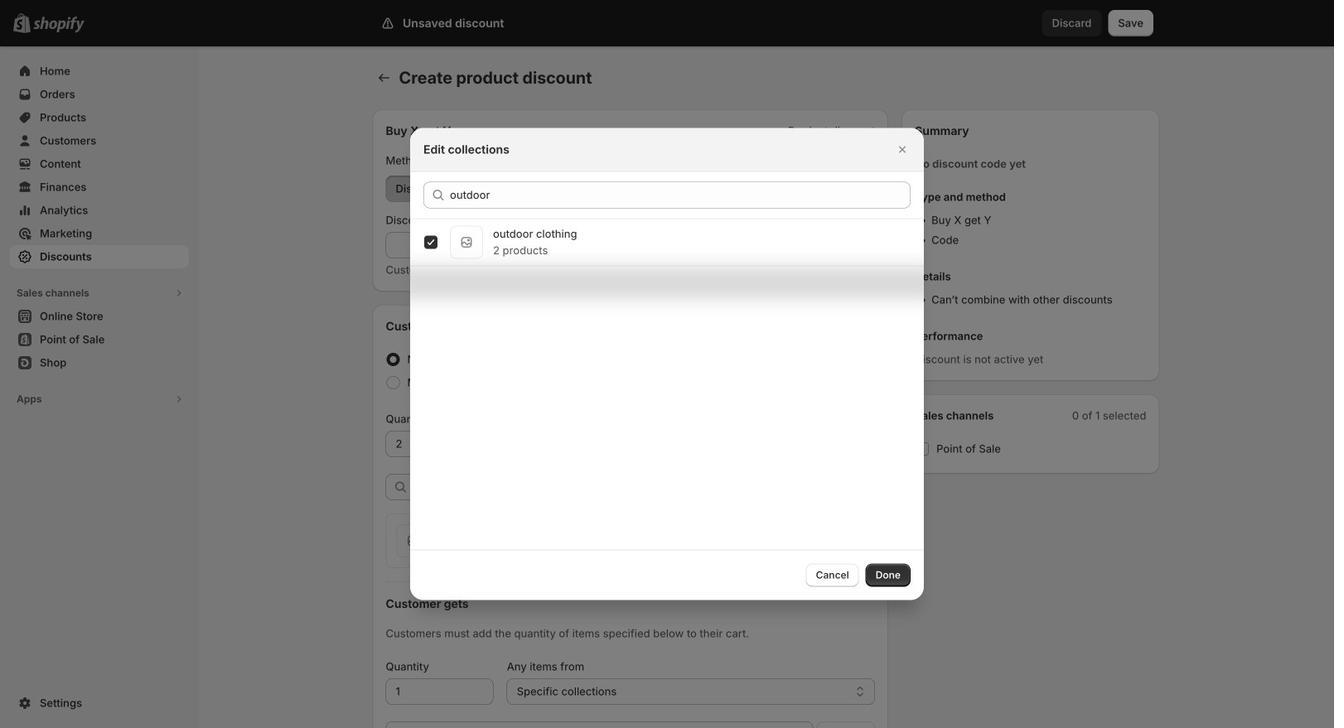 Task type: vqa. For each thing, say whether or not it's contained in the screenshot.
"3 DAYS LEFT IN YOUR TRIAL" element
no



Task type: locate. For each thing, give the bounding box(es) containing it.
dialog
[[0, 128, 1335, 601]]

Search collections text field
[[450, 182, 911, 209]]



Task type: describe. For each thing, give the bounding box(es) containing it.
shopify image
[[33, 16, 85, 33]]



